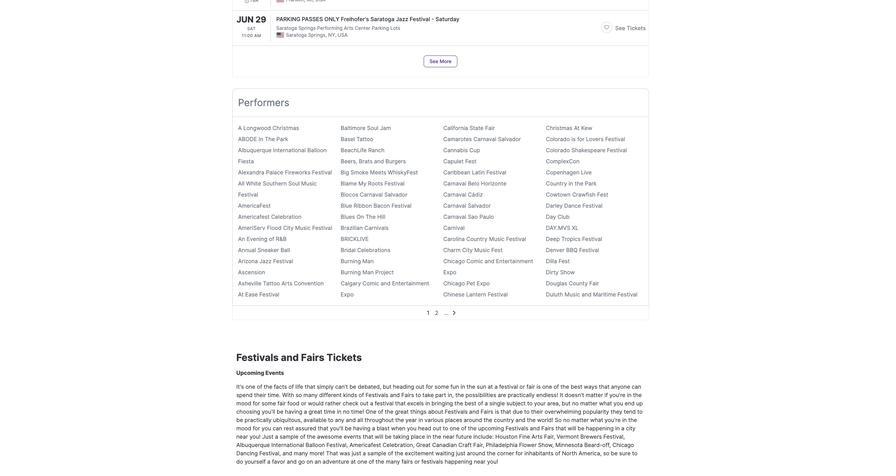 Task type: locate. For each thing, give the bounding box(es) containing it.
1 horizontal spatial is
[[537, 384, 541, 391]]

state
[[470, 125, 484, 132]]

balloon inside it's one of the facts of life that simply can't be debated, but heading out for some fun in the sun at a festival or fair is one of the best ways that anyone can spend their time. with so many different kinds of festivals and fairs to take part in, the possibilities are practically endless! it doesn't matter if you're in the mood for some fair food or would rather check out a festival that excels in bringing the best of a single subject to your area, but no matter what you end up choosing you'll be having a great time in no time! one of the great things about festivals and fairs is that due to their overwhelming popularity they tend to be practically ubiquitous, available to any and all throughout the year in various places around the country and the world! so no matter what you're in the mood for you can rest assured that you'll be having a blast when you head out to one of the upcoming festivals and fairs that will be happening in a city near you! just a sample of the awesome events that will be taking place in the near future include: houston fine arts fair, vermont brewers festival, albuquerque international balloon festival, americafest celebration, great canadian craft fair, philadelphia flower show, minnesota beard-off, chicago dancing festival, and many more! that was just a sample of the excitement waiting just around the corner for inhabitants of north america, so be sure to do yourself a favor and go on an adventure at one of the many fairs or festivals happening near you!
[[306, 442, 325, 449]]

project
[[375, 269, 394, 276]]

1 man from the top
[[363, 258, 374, 265]]

festivals down debated,
[[366, 392, 389, 399]]

their down your
[[531, 409, 543, 416]]

1 horizontal spatial festival
[[499, 384, 518, 391]]

1 vertical spatial practically
[[245, 417, 272, 424]]

1 horizontal spatial their
[[531, 409, 543, 416]]

jazz down annual sneaker ball
[[260, 258, 272, 265]]

1 vertical spatial no
[[343, 409, 350, 416]]

can right anyone
[[632, 384, 642, 391]]

1 horizontal spatial tattoo
[[357, 136, 374, 143]]

only
[[325, 16, 340, 23]]

1 vertical spatial colorado
[[546, 147, 570, 154]]

1 vertical spatial some
[[262, 401, 276, 408]]

1 vertical spatial entertainment
[[392, 280, 429, 287]]

1 mood from the top
[[236, 401, 251, 408]]

comic for calgary
[[363, 280, 379, 287]]

but left heading
[[383, 384, 392, 391]]

at left ease
[[238, 292, 244, 299]]

single
[[490, 401, 505, 408]]

carnaval belo horizonte link
[[444, 180, 507, 187]]

great down would
[[309, 409, 322, 416]]

spend
[[236, 392, 253, 399]]

0 vertical spatial will
[[568, 426, 576, 433]]

0 horizontal spatial entertainment
[[392, 280, 429, 287]]

area,
[[548, 401, 561, 408]]

ameriserv
[[238, 225, 265, 232]]

fair right state
[[485, 125, 495, 132]]

music inside all white southern soul music festival
[[301, 180, 317, 187]]

in down copenhagen live
[[569, 180, 573, 187]]

0 vertical spatial man
[[363, 258, 374, 265]]

0 horizontal spatial great
[[309, 409, 322, 416]]

see tickets
[[616, 25, 646, 32]]

fair, down include:
[[473, 442, 484, 449]]

colorado for colorado is for lovers festival
[[546, 136, 570, 143]]

bridal celebrations link
[[341, 247, 391, 254]]

are
[[498, 392, 506, 399]]

burning man project
[[341, 269, 394, 276]]

1 vertical spatial jazz
[[260, 258, 272, 265]]

the for park
[[265, 136, 275, 143]]

arts left convention
[[282, 280, 293, 287]]

that
[[305, 384, 315, 391], [599, 384, 610, 391], [395, 401, 406, 408], [501, 409, 511, 416], [318, 426, 329, 433], [556, 426, 566, 433], [363, 434, 373, 441]]

0 vertical spatial some
[[435, 384, 449, 391]]

0 vertical spatial is
[[572, 136, 576, 143]]

1 burning from the top
[[341, 258, 361, 265]]

mood down choosing
[[236, 426, 251, 433]]

2 horizontal spatial arts
[[532, 434, 543, 441]]

2 vertical spatial is
[[495, 409, 499, 416]]

day club link
[[546, 214, 570, 221]]

country
[[546, 180, 567, 187], [467, 236, 488, 243]]

celebrations
[[357, 247, 391, 254]]

1 horizontal spatial comic
[[467, 258, 483, 265]]

many up would
[[304, 392, 318, 399]]

0 vertical spatial or
[[520, 384, 525, 391]]

0 horizontal spatial no
[[343, 409, 350, 416]]

some down the time.
[[262, 401, 276, 408]]

0 horizontal spatial see
[[430, 58, 439, 64]]

entertainment inside the chicago comic and entertainment expo
[[496, 258, 533, 265]]

1 horizontal spatial sample
[[368, 451, 386, 458]]

happening up "brewers"
[[586, 426, 614, 433]]

charm city music fest link
[[444, 247, 503, 254]]

or up subject
[[520, 384, 525, 391]]

festival, up 'off,'
[[604, 434, 625, 441]]

2 vertical spatial many
[[386, 459, 400, 466]]

a right sun
[[495, 384, 498, 391]]

balloon inside the 'albuquerque international balloon fiesta'
[[308, 147, 327, 154]]

1 horizontal spatial fair
[[527, 384, 535, 391]]

fest down carolina country music festival
[[492, 247, 503, 254]]

just
[[262, 434, 274, 441]]

1 vertical spatial country
[[467, 236, 488, 243]]

an evening of r&b link
[[238, 236, 287, 243]]

fair up duluth music and maritime festival link
[[590, 280, 599, 287]]

1 vertical spatial salvador
[[385, 192, 408, 198]]

lots
[[391, 25, 400, 31]]

0 vertical spatial can
[[632, 384, 642, 391]]

1 horizontal spatial city
[[462, 247, 473, 254]]

beers, brats and burgers link
[[341, 158, 406, 165]]

expo down calgary
[[341, 292, 354, 299]]

burning man project link
[[341, 269, 394, 276]]

christmas up "abode in the park" link on the left top of page
[[273, 125, 299, 132]]

practically up subject
[[508, 392, 535, 399]]

christmas
[[273, 125, 299, 132], [546, 125, 573, 132]]

more
[[440, 58, 452, 64]]

1 vertical spatial see
[[430, 58, 439, 64]]

burning
[[341, 258, 361, 265], [341, 269, 361, 276]]

one
[[366, 409, 377, 416]]

man down burning man
[[363, 269, 374, 276]]

2 burning from the top
[[341, 269, 361, 276]]

one up spend
[[246, 384, 255, 391]]

denver bbq festival link
[[546, 247, 599, 254]]

2 man from the top
[[363, 269, 374, 276]]

albuquerque inside it's one of the facts of life that simply can't be debated, but heading out for some fun in the sun at a festival or fair is one of the best ways that anyone can spend their time. with so many different kinds of festivals and fairs to take part in, the possibilities are practically endless! it doesn't matter if you're in the mood for some fair food or would rather check out a festival that excels in bringing the best of a single subject to your area, but no matter what you end up choosing you'll be having a great time in no time! one of the great things about festivals and fairs is that due to their overwhelming popularity they tend to be practically ubiquitous, available to any and all throughout the year in various places around the country and the world! so no matter what you're in the mood for you can rest assured that you'll be having a blast when you head out to one of the upcoming festivals and fairs that will be happening in a city near you! just a sample of the awesome events that will be taking place in the near future include: houston fine arts fair, vermont brewers festival, albuquerque international balloon festival, americafest celebration, great canadian craft fair, philadelphia flower show, minnesota beard-off, chicago dancing festival, and many more! that was just a sample of the excitement waiting just around the corner for inhabitants of north america, so be sure to do yourself a favor and go on an adventure at one of the many fairs or festivals happening near you!
[[236, 442, 270, 449]]

fair down 'with'
[[278, 401, 286, 408]]

cowtown crawfish fest link
[[546, 192, 609, 198]]

a up one
[[370, 401, 373, 408]]

having down all
[[353, 426, 371, 433]]

be up "ubiquitous,"
[[277, 409, 284, 416]]

1 horizontal spatial will
[[568, 426, 576, 433]]

capulet fest link
[[444, 158, 477, 165]]

1 horizontal spatial park
[[585, 180, 597, 187]]

man for burning man
[[363, 258, 374, 265]]

carnaval cádiz link
[[444, 192, 483, 198]]

deep
[[546, 236, 560, 243]]

sure
[[620, 451, 631, 458]]

2 vertical spatial chicago
[[613, 442, 634, 449]]

brazilian carnivals link
[[341, 225, 389, 232]]

and left all
[[346, 417, 356, 424]]

and inside the chicago comic and entertainment expo
[[485, 258, 495, 265]]

colorado up complexcon
[[546, 147, 570, 154]]

international inside it's one of the facts of life that simply can't be debated, but heading out for some fun in the sun at a festival or fair is one of the best ways that anyone can spend their time. with so many different kinds of festivals and fairs to take part in, the possibilities are practically endless! it doesn't matter if you're in the mood for some fair food or would rather check out a festival that excels in bringing the best of a single subject to your area, but no matter what you end up choosing you'll be having a great time in no time! one of the great things about festivals and fairs is that due to their overwhelming popularity they tend to be practically ubiquitous, available to any and all throughout the year in various places around the country and the world! so no matter what you're in the mood for you can rest assured that you'll be having a blast when you head out to one of the upcoming festivals and fairs that will be happening in a city near you! just a sample of the awesome events that will be taking place in the near future include: houston fine arts fair, vermont brewers festival, albuquerque international balloon festival, americafest celebration, great canadian craft fair, philadelphia flower show, minnesota beard-off, chicago dancing festival, and many more! that was just a sample of the excitement waiting just around the corner for inhabitants of north america, so be sure to do yourself a favor and go on an adventure at one of the many fairs or festivals happening near you!
[[271, 442, 304, 449]]

1 horizontal spatial expo
[[444, 269, 457, 276]]

is down 'christmas at kew' link
[[572, 136, 576, 143]]

what down if
[[599, 401, 612, 408]]

1 vertical spatial fair
[[590, 280, 599, 287]]

you! left just
[[250, 434, 261, 441]]

blue ribbon bacon festival
[[341, 203, 412, 210]]

duluth music and maritime festival
[[546, 292, 638, 299]]

entertainment inside calgary comic and entertainment expo
[[392, 280, 429, 287]]

festivals up upcoming events
[[236, 352, 279, 364]]

comic down charm city music fest
[[467, 258, 483, 265]]

americafest
[[238, 203, 271, 210]]

international down rest
[[271, 442, 304, 449]]

2 vertical spatial expo
[[341, 292, 354, 299]]

1 vertical spatial festival
[[375, 401, 394, 408]]

1 vertical spatial but
[[562, 401, 571, 408]]

many left fairs
[[386, 459, 400, 466]]

and left go
[[287, 459, 297, 466]]

douglas county fair
[[546, 280, 599, 287]]

in down tend
[[623, 417, 627, 424]]

park up albuquerque international balloon fiesta link
[[277, 136, 288, 143]]

0 vertical spatial americafest
[[238, 214, 270, 221]]

christmas left kew
[[546, 125, 573, 132]]

philadelphia
[[486, 442, 518, 449]]

0 horizontal spatial out
[[360, 401, 369, 408]]

0 horizontal spatial sample
[[280, 434, 299, 441]]

0 vertical spatial fair
[[527, 384, 535, 391]]

out up "take"
[[416, 384, 424, 391]]

albuquerque inside the 'albuquerque international balloon fiesta'
[[238, 147, 272, 154]]

2 horizontal spatial you
[[614, 401, 623, 408]]

in up any
[[337, 409, 342, 416]]

fairs up the simply
[[301, 352, 325, 364]]

carnaval for carnaval salvador
[[444, 203, 467, 210]]

saratoga up parking
[[371, 16, 395, 23]]

day.mvs xl link
[[546, 225, 579, 232]]

the
[[265, 136, 275, 143], [366, 214, 376, 221]]

you down year
[[407, 426, 417, 433]]

albuquerque international balloon fiesta link
[[238, 147, 327, 165]]

1 vertical spatial arts
[[282, 280, 293, 287]]

0 horizontal spatial tattoo
[[263, 280, 280, 287]]

see for see tickets
[[616, 25, 626, 32]]

and down charm city music fest
[[485, 258, 495, 265]]

park
[[277, 136, 288, 143], [585, 180, 597, 187]]

the right on
[[366, 214, 376, 221]]

matter down popularity
[[572, 417, 589, 424]]

it's one of the facts of life that simply can't be debated, but heading out for some fun in the sun at a festival or fair is one of the best ways that anyone can spend their time. with so many different kinds of festivals and fairs to take part in, the possibilities are practically endless! it doesn't matter if you're in the mood for some fair food or would rather check out a festival that excels in bringing the best of a single subject to your area, but no matter what you end up choosing you'll be having a great time in no time! one of the great things about festivals and fairs is that due to their overwhelming popularity they tend to be practically ubiquitous, available to any and all throughout the year in various places around the country and the world! so no matter what you're in the mood for you can rest assured that you'll be having a blast when you head out to one of the upcoming festivals and fairs that will be happening in a city near you! just a sample of the awesome events that will be taking place in the near future include: houston fine arts fair, vermont brewers festival, albuquerque international balloon festival, americafest celebration, great canadian craft fair, philadelphia flower show, minnesota beard-off, chicago dancing festival, and many more! that was just a sample of the excitement waiting just around the corner for inhabitants of north america, so be sure to do yourself a favor and go on an adventure at one of the many fairs or festivals happening near you!
[[236, 384, 643, 466]]

comic for chicago
[[467, 258, 483, 265]]

parking passes only freihofer's saratoga jazz festival - saturday
[[276, 16, 460, 23]]

jun
[[237, 15, 254, 25]]

americafest link
[[238, 203, 271, 210]]

to down "places"
[[443, 426, 448, 433]]

1 vertical spatial mood
[[236, 426, 251, 433]]

or right food
[[301, 401, 307, 408]]

basel tattoo
[[341, 136, 374, 143]]

festival up one
[[375, 401, 394, 408]]

just right was
[[352, 451, 361, 458]]

1 vertical spatial chicago
[[444, 280, 465, 287]]

shakespeare
[[572, 147, 606, 154]]

cowtown
[[546, 192, 571, 198]]

an
[[238, 236, 245, 243]]

0 vertical spatial festival
[[499, 384, 518, 391]]

0 horizontal spatial salvador
[[385, 192, 408, 198]]

0 vertical spatial you'll
[[262, 409, 275, 416]]

for down flower
[[516, 451, 523, 458]]

carnaval for carnaval cádiz
[[444, 192, 467, 198]]

dancing
[[236, 451, 258, 458]]

1 horizontal spatial at
[[574, 125, 580, 132]]

you
[[614, 401, 623, 408], [262, 426, 271, 433], [407, 426, 417, 433]]

1 horizontal spatial salvador
[[468, 203, 491, 210]]

you're down anyone
[[610, 392, 626, 399]]

0 horizontal spatial you!
[[250, 434, 261, 441]]

darley dance festival link
[[546, 203, 603, 210]]

you up just
[[262, 426, 271, 433]]

performers
[[238, 97, 289, 109]]

0 horizontal spatial expo
[[341, 292, 354, 299]]

country
[[494, 417, 514, 424]]

maritime
[[593, 292, 616, 299]]

festival inside all white southern soul music festival
[[238, 192, 258, 198]]

duluth music and maritime festival link
[[546, 292, 638, 299]]

jazz up the lots
[[396, 16, 408, 23]]

see inside button
[[430, 58, 439, 64]]

beachlife
[[341, 147, 367, 154]]

2 colorado from the top
[[546, 147, 570, 154]]

man for burning man project
[[363, 269, 374, 276]]

1 vertical spatial tattoo
[[263, 280, 280, 287]]

1 vertical spatial burning
[[341, 269, 361, 276]]

0 horizontal spatial is
[[495, 409, 499, 416]]

fair, up show,
[[544, 434, 555, 441]]

different
[[319, 392, 342, 399]]

roots
[[368, 180, 383, 187]]

happening down the waiting
[[445, 459, 473, 466]]

colorado down christmas at kew
[[546, 136, 570, 143]]

craft
[[459, 442, 472, 449]]

belo
[[468, 180, 480, 187]]

festival up are
[[499, 384, 518, 391]]

2 just from the left
[[456, 451, 466, 458]]

jun 29 sat 11:00 am
[[237, 15, 266, 38]]

1 vertical spatial comic
[[363, 280, 379, 287]]

0 vertical spatial salvador
[[498, 136, 521, 143]]

colorado is for lovers festival link
[[546, 136, 625, 143]]

fest
[[465, 158, 477, 165], [597, 192, 609, 198], [492, 247, 503, 254], [559, 258, 570, 265]]

fairs down heading
[[402, 392, 414, 399]]

0 horizontal spatial practically
[[245, 417, 272, 424]]

lovers
[[586, 136, 604, 143]]

1 vertical spatial at
[[238, 292, 244, 299]]

country in the park
[[546, 180, 597, 187]]

entertainment for calgary comic and entertainment expo
[[392, 280, 429, 287]]

1 horizontal spatial great
[[395, 409, 409, 416]]

expo inside the chicago comic and entertainment expo
[[444, 269, 457, 276]]

fair for california state fair
[[485, 125, 495, 132]]

kew
[[581, 125, 593, 132]]

you'll down any
[[330, 426, 344, 433]]

palace
[[266, 169, 283, 176]]

just
[[352, 451, 361, 458], [456, 451, 466, 458]]

tattoo down baltimore soul jam link
[[357, 136, 374, 143]]

having
[[285, 409, 302, 416], [353, 426, 371, 433]]

and down project
[[381, 280, 391, 287]]

1 vertical spatial fair,
[[473, 442, 484, 449]]

comic
[[467, 258, 483, 265], [363, 280, 379, 287]]

park for abode in the park
[[277, 136, 288, 143]]

usa
[[338, 32, 348, 38]]

chicago for chicago pet expo
[[444, 280, 465, 287]]

sao
[[468, 214, 478, 221]]

popularity
[[583, 409, 609, 416]]

can left rest
[[273, 426, 282, 433]]

festival
[[499, 384, 518, 391], [375, 401, 394, 408]]

expo inside calgary comic and entertainment expo
[[341, 292, 354, 299]]

when
[[391, 426, 406, 433]]

tropics
[[562, 236, 581, 243]]

0 vertical spatial mood
[[236, 401, 251, 408]]

0 horizontal spatial you'll
[[262, 409, 275, 416]]

0 vertical spatial balloon
[[308, 147, 327, 154]]

ball
[[281, 247, 290, 254]]

2 horizontal spatial festival,
[[604, 434, 625, 441]]

fair up your
[[527, 384, 535, 391]]

park for country in the park
[[585, 180, 597, 187]]

tickets
[[627, 25, 646, 32], [327, 352, 362, 364]]

and down world!
[[530, 426, 540, 433]]

at
[[488, 384, 493, 391], [351, 459, 356, 466]]

tattoo for basel
[[357, 136, 374, 143]]

2 horizontal spatial out
[[433, 426, 442, 433]]

0 vertical spatial having
[[285, 409, 302, 416]]

tattoo up at ease festival link
[[263, 280, 280, 287]]

1 horizontal spatial practically
[[508, 392, 535, 399]]

0 horizontal spatial having
[[285, 409, 302, 416]]

will down blast
[[375, 434, 383, 441]]

chicago inside the chicago comic and entertainment expo
[[444, 258, 465, 265]]

comic inside calgary comic and entertainment expo
[[363, 280, 379, 287]]

carnaval down carnaval cádiz
[[444, 203, 467, 210]]

1 vertical spatial you'll
[[330, 426, 344, 433]]

horizonte
[[481, 180, 507, 187]]

1 vertical spatial at
[[351, 459, 356, 466]]

sample down rest
[[280, 434, 299, 441]]

0 vertical spatial comic
[[467, 258, 483, 265]]

beers,
[[341, 158, 357, 165]]

having down food
[[285, 409, 302, 416]]

arts
[[344, 25, 354, 31], [282, 280, 293, 287], [532, 434, 543, 441]]

but up overwhelming
[[562, 401, 571, 408]]

and inside calgary comic and entertainment expo
[[381, 280, 391, 287]]

copenhagen live
[[546, 169, 592, 176]]

comic inside the chicago comic and entertainment expo
[[467, 258, 483, 265]]

be up 'kinds' in the left of the page
[[350, 384, 356, 391]]

saratoga for saratoga springs performing arts center parking lots
[[276, 25, 297, 31]]

1 horizontal spatial no
[[564, 417, 570, 424]]

0 vertical spatial tickets
[[627, 25, 646, 32]]

parking
[[372, 25, 389, 31]]

2 vertical spatial salvador
[[468, 203, 491, 210]]

your
[[534, 401, 546, 408]]

you'll down the time.
[[262, 409, 275, 416]]

chicago down charm
[[444, 258, 465, 265]]

1 horizontal spatial just
[[456, 451, 466, 458]]

1 colorado from the top
[[546, 136, 570, 143]]

1 vertical spatial what
[[590, 417, 603, 424]]

us national flag image
[[276, 0, 284, 3]]

1 vertical spatial balloon
[[306, 442, 325, 449]]

music down paulo
[[489, 236, 505, 243]]

copenhagen live link
[[546, 169, 592, 176]]

carnaval for carnaval belo horizonte
[[444, 180, 467, 187]]

1 vertical spatial festival,
[[327, 442, 348, 449]]

see
[[616, 25, 626, 32], [430, 58, 439, 64]]

just down craft
[[456, 451, 466, 458]]

americafest inside it's one of the facts of life that simply can't be debated, but heading out for some fun in the sun at a festival or fair is one of the best ways that anyone can spend their time. with so many different kinds of festivals and fairs to take part in, the possibilities are practically endless! it doesn't matter if you're in the mood for some fair food or would rather check out a festival that excels in bringing the best of a single subject to your area, but no matter what you end up choosing you'll be having a great time in no time! one of the great things about festivals and fairs is that due to their overwhelming popularity they tend to be practically ubiquitous, available to any and all throughout the year in various places around the country and the world! so no matter what you're in the mood for you can rest assured that you'll be having a blast when you head out to one of the upcoming festivals and fairs that will be happening in a city near you! just a sample of the awesome events that will be taking place in the near future include: houston fine arts fair, vermont brewers festival, albuquerque international balloon festival, americafest celebration, great canadian craft fair, philadelphia flower show, minnesota beard-off, chicago dancing festival, and many more! that was just a sample of the excitement waiting just around the corner for inhabitants of north america, so be sure to do yourself a favor and go on an adventure at one of the many fairs or festivals happening near you!
[[350, 442, 381, 449]]



Task type: describe. For each thing, give the bounding box(es) containing it.
chicago for chicago comic and entertainment expo
[[444, 258, 465, 265]]

go
[[298, 459, 305, 466]]

expo for chicago comic and entertainment expo
[[444, 269, 457, 276]]

upcoming
[[478, 426, 504, 433]]

fairs down world!
[[542, 426, 554, 433]]

1 vertical spatial you're
[[605, 417, 621, 424]]

fest up show
[[559, 258, 570, 265]]

saratoga for saratoga springs, ny, usa
[[286, 32, 307, 38]]

bricklive link
[[341, 236, 369, 243]]

would
[[308, 401, 324, 408]]

arts inside it's one of the facts of life that simply can't be debated, but heading out for some fun in the sun at a festival or fair is one of the best ways that anyone can spend their time. with so many different kinds of festivals and fairs to take part in, the possibilities are practically endless! it doesn't matter if you're in the mood for some fair food or would rather check out a festival that excels in bringing the best of a single subject to your area, but no matter what you end up choosing you'll be having a great time in no time! one of the great things about festivals and fairs is that due to their overwhelming popularity they tend to be practically ubiquitous, available to any and all throughout the year in various places around the country and the world! so no matter what you're in the mood for you can rest assured that you'll be having a blast when you head out to one of the upcoming festivals and fairs that will be happening in a city near you! just a sample of the awesome events that will be taking place in the near future include: houston fine arts fair, vermont brewers festival, albuquerque international balloon festival, americafest celebration, great canadian craft fair, philadelphia flower show, minnesota beard-off, chicago dancing festival, and many more! that was just a sample of the excitement waiting just around the corner for inhabitants of north america, so be sure to do yourself a favor and go on an adventure at one of the many fairs or festivals happening near you!
[[532, 434, 543, 441]]

part
[[436, 392, 446, 399]]

flower
[[519, 442, 537, 449]]

throughout
[[365, 417, 394, 424]]

0 vertical spatial sample
[[280, 434, 299, 441]]

parking
[[276, 16, 301, 23]]

0 vertical spatial around
[[464, 417, 482, 424]]

albuquerque international balloon fiesta
[[238, 147, 327, 165]]

be up events
[[345, 426, 352, 433]]

0 vertical spatial fair,
[[544, 434, 555, 441]]

cádiz
[[468, 192, 483, 198]]

1 christmas from the left
[[273, 125, 299, 132]]

soul inside all white southern soul music festival
[[288, 180, 300, 187]]

with
[[282, 392, 294, 399]]

time
[[324, 409, 335, 416]]

2 great from the left
[[395, 409, 409, 416]]

1 just from the left
[[352, 451, 361, 458]]

0 vertical spatial matter
[[586, 392, 603, 399]]

it
[[560, 392, 563, 399]]

asheville
[[238, 280, 262, 287]]

2 vertical spatial out
[[433, 426, 442, 433]]

0 horizontal spatial americafest
[[238, 214, 270, 221]]

all white southern soul music festival link
[[238, 180, 317, 198]]

blues on the hill link
[[341, 214, 385, 221]]

that right life at the left of page
[[305, 384, 315, 391]]

excitement
[[405, 451, 434, 458]]

chinese lantern festival link
[[444, 292, 508, 299]]

to down up on the right bottom of the page
[[638, 409, 643, 416]]

1 horizontal spatial arts
[[344, 25, 354, 31]]

0 horizontal spatial happening
[[445, 459, 473, 466]]

that right events
[[363, 434, 373, 441]]

colorado shakespeare festival link
[[546, 147, 627, 154]]

0 vertical spatial saratoga
[[371, 16, 395, 23]]

0 horizontal spatial country
[[467, 236, 488, 243]]

0 vertical spatial you're
[[610, 392, 626, 399]]

us national flag image
[[276, 32, 284, 38]]

fairs down single
[[481, 409, 494, 416]]

29
[[256, 15, 266, 25]]

carnaval sao paulo
[[444, 214, 494, 221]]

colorado for colorado shakespeare festival
[[546, 147, 570, 154]]

carnaval down blame my roots festival
[[360, 192, 383, 198]]

1 vertical spatial expo
[[477, 280, 490, 287]]

0 horizontal spatial near
[[236, 434, 248, 441]]

1 vertical spatial can
[[273, 426, 282, 433]]

1 vertical spatial having
[[353, 426, 371, 433]]

one down "places"
[[450, 426, 460, 433]]

great
[[416, 442, 431, 449]]

chicago comic and entertainment expo
[[444, 258, 533, 276]]

0 vertical spatial but
[[383, 384, 392, 391]]

fun
[[451, 384, 459, 391]]

events
[[266, 370, 284, 377]]

1 vertical spatial many
[[294, 451, 308, 458]]

burning for burning man project
[[341, 269, 361, 276]]

carnaval down state
[[474, 136, 497, 143]]

a
[[238, 125, 242, 132]]

1 vertical spatial city
[[462, 247, 473, 254]]

music down douglas county fair link
[[565, 292, 580, 299]]

see more
[[430, 58, 452, 64]]

in down head
[[427, 434, 431, 441]]

1 horizontal spatial best
[[571, 384, 583, 391]]

north
[[562, 451, 577, 458]]

to up excels
[[416, 392, 421, 399]]

that up country
[[501, 409, 511, 416]]

events
[[344, 434, 361, 441]]

and up big smoke meets whiskyfest
[[374, 158, 384, 165]]

a left blast
[[372, 426, 375, 433]]

club
[[558, 214, 570, 221]]

carolina country music festival
[[444, 236, 526, 243]]

annual sneaker ball link
[[238, 247, 290, 254]]

a left favor
[[267, 459, 271, 466]]

that left excels
[[395, 401, 406, 408]]

1 horizontal spatial can
[[632, 384, 642, 391]]

that down so
[[556, 426, 566, 433]]

in down "take"
[[426, 401, 430, 408]]

california state fair link
[[444, 125, 495, 132]]

burning for burning man
[[341, 258, 361, 265]]

chinese lantern festival
[[444, 292, 508, 299]]

a up available
[[304, 409, 307, 416]]

1 horizontal spatial you
[[407, 426, 417, 433]]

see for see more
[[430, 58, 439, 64]]

and down due
[[516, 417, 526, 424]]

1 horizontal spatial happening
[[586, 426, 614, 433]]

live
[[581, 169, 592, 176]]

various
[[425, 417, 444, 424]]

debated,
[[358, 384, 381, 391]]

entertainment for chicago comic and entertainment expo
[[496, 258, 533, 265]]

all
[[357, 417, 363, 424]]

1 vertical spatial around
[[467, 451, 486, 458]]

be down blast
[[385, 434, 392, 441]]

for down choosing
[[253, 426, 260, 433]]

denver bbq festival
[[546, 247, 599, 254]]

0 horizontal spatial best
[[465, 401, 477, 408]]

blame my roots festival link
[[341, 180, 405, 187]]

that up if
[[599, 384, 610, 391]]

copenhagen
[[546, 169, 580, 176]]

carnaval for carnaval sao paulo
[[444, 214, 467, 221]]

and down 'county'
[[582, 292, 592, 299]]

things
[[410, 409, 427, 416]]

0 horizontal spatial jazz
[[260, 258, 272, 265]]

facts
[[274, 384, 287, 391]]

christmas at kew
[[546, 125, 593, 132]]

bringing
[[432, 401, 453, 408]]

cannabis cup
[[444, 147, 480, 154]]

whiskyfest
[[388, 169, 418, 176]]

longwood
[[243, 125, 271, 132]]

head
[[418, 426, 431, 433]]

1 horizontal spatial you'll
[[330, 426, 344, 433]]

about
[[428, 409, 443, 416]]

0 vertical spatial you!
[[250, 434, 261, 441]]

0 horizontal spatial arts
[[282, 280, 293, 287]]

charm
[[444, 247, 461, 254]]

0 horizontal spatial city
[[283, 225, 294, 232]]

0 vertical spatial practically
[[508, 392, 535, 399]]

cannabis cup link
[[444, 147, 480, 154]]

ameriserv flood city music festival link
[[238, 225, 332, 232]]

a right just
[[275, 434, 278, 441]]

alexandra palace fireworks festival link
[[238, 169, 332, 176]]

1 vertical spatial out
[[360, 401, 369, 408]]

one right adventure at the left of page
[[358, 459, 367, 466]]

11:00
[[242, 33, 253, 38]]

1 horizontal spatial tickets
[[627, 25, 646, 32]]

and down heading
[[390, 392, 400, 399]]

carnaval sao paulo link
[[444, 214, 494, 221]]

jam
[[380, 125, 391, 132]]

0 horizontal spatial you
[[262, 426, 271, 433]]

in up end
[[627, 392, 632, 399]]

to right due
[[524, 409, 530, 416]]

baltimore
[[341, 125, 366, 132]]

salvador for blocos carnaval salvador
[[385, 192, 408, 198]]

carnival
[[444, 225, 465, 232]]

1 horizontal spatial but
[[562, 401, 571, 408]]

r&b
[[276, 236, 287, 243]]

2 horizontal spatial no
[[572, 401, 579, 408]]

carolina country music festival link
[[444, 236, 526, 243]]

1 vertical spatial will
[[375, 434, 383, 441]]

1 horizontal spatial near
[[443, 434, 455, 441]]

1 vertical spatial so
[[604, 451, 610, 458]]

blame
[[341, 180, 357, 187]]

festivals up "places"
[[445, 409, 468, 416]]

0 vertical spatial many
[[304, 392, 318, 399]]

they
[[611, 409, 623, 416]]

fair for douglas county fair
[[590, 280, 599, 287]]

on
[[357, 214, 364, 221]]

time.
[[268, 392, 281, 399]]

0 horizontal spatial their
[[254, 392, 266, 399]]

chicago pet expo link
[[444, 280, 490, 287]]

time!
[[351, 409, 364, 416]]

0 vertical spatial what
[[599, 401, 612, 408]]

festivals up fine
[[506, 426, 529, 433]]

1 horizontal spatial festival,
[[327, 442, 348, 449]]

0 horizontal spatial at
[[238, 292, 244, 299]]

be up "brewers"
[[578, 426, 585, 433]]

1 horizontal spatial out
[[416, 384, 424, 391]]

chinese
[[444, 292, 465, 299]]

0 horizontal spatial fair
[[278, 401, 286, 408]]

in left city
[[615, 426, 620, 433]]

1 vertical spatial is
[[537, 384, 541, 391]]

1 vertical spatial or
[[301, 401, 307, 408]]

abode in the park
[[238, 136, 288, 143]]

that up awesome
[[318, 426, 329, 433]]

0 horizontal spatial at
[[351, 459, 356, 466]]

simply
[[317, 384, 334, 391]]

1 vertical spatial sample
[[368, 451, 386, 458]]

2 vertical spatial matter
[[572, 417, 589, 424]]

asheville tattoo arts convention link
[[238, 280, 324, 287]]

saratoga springs, ny, usa
[[286, 32, 348, 38]]

alexandra
[[238, 169, 264, 176]]

2 mood from the top
[[236, 426, 251, 433]]

fireworks
[[285, 169, 311, 176]]

minnesota
[[556, 442, 583, 449]]

camarotes carnaval salvador
[[444, 136, 521, 143]]

2 vertical spatial no
[[564, 417, 570, 424]]

international inside the 'albuquerque international balloon fiesta'
[[273, 147, 306, 154]]

to down time
[[328, 417, 334, 424]]

2 vertical spatial or
[[415, 459, 420, 466]]

tattoo for asheville
[[263, 280, 280, 287]]

expo for calgary comic and entertainment expo
[[341, 292, 354, 299]]

and down possibilities
[[469, 409, 479, 416]]

2 christmas from the left
[[546, 125, 573, 132]]

0 horizontal spatial some
[[262, 401, 276, 408]]

for up colorado shakespeare festival link
[[578, 136, 585, 143]]

1 horizontal spatial soul
[[367, 125, 379, 132]]

ways
[[584, 384, 598, 391]]

2 vertical spatial festival,
[[259, 451, 281, 458]]

0 vertical spatial at
[[488, 384, 493, 391]]

off,
[[603, 442, 611, 449]]

a right was
[[363, 451, 366, 458]]

favor
[[272, 459, 285, 466]]

for up choosing
[[253, 401, 260, 408]]

be left sure
[[611, 451, 618, 458]]

fest right the crawfish
[[597, 192, 609, 198]]

america,
[[579, 451, 602, 458]]

2 horizontal spatial is
[[572, 136, 576, 143]]

...
[[444, 310, 449, 317]]

0 horizontal spatial tickets
[[327, 352, 362, 364]]

fest down cup
[[465, 158, 477, 165]]

and up events
[[281, 352, 299, 364]]

1 horizontal spatial jazz
[[396, 16, 408, 23]]

a left city
[[622, 426, 625, 433]]

music down "celebration"
[[295, 225, 311, 232]]

one up endless!
[[543, 384, 552, 391]]

for up "take"
[[426, 384, 433, 391]]

blue
[[341, 203, 352, 210]]

in right fun
[[461, 384, 465, 391]]

music down carolina country music festival link
[[474, 247, 490, 254]]

arizona jazz festival link
[[238, 258, 293, 265]]

2 horizontal spatial near
[[474, 459, 486, 466]]

country in the park link
[[546, 180, 597, 187]]

xl
[[572, 225, 579, 232]]

0 vertical spatial so
[[296, 392, 302, 399]]

in down things
[[419, 417, 423, 424]]

1 vertical spatial you!
[[487, 459, 498, 466]]

my
[[359, 180, 367, 187]]

tend
[[624, 409, 636, 416]]

chicago inside it's one of the facts of life that simply can't be debated, but heading out for some fun in the sun at a festival or fair is one of the best ways that anyone can spend their time. with so many different kinds of festivals and fairs to take part in, the possibilities are practically endless! it doesn't matter if you're in the mood for some fair food or would rather check out a festival that excels in bringing the best of a single subject to your area, but no matter what you end up choosing you'll be having a great time in no time! one of the great things about festivals and fairs is that due to their overwhelming popularity they tend to be practically ubiquitous, available to any and all throughout the year in various places around the country and the world! so no matter what you're in the mood for you can rest assured that you'll be having a blast when you head out to one of the upcoming festivals and fairs that will be happening in a city near you! just a sample of the awesome events that will be taking place in the near future include: houston fine arts fair, vermont brewers festival, albuquerque international balloon festival, americafest celebration, great canadian craft fair, philadelphia flower show, minnesota beard-off, chicago dancing festival, and many more! that was just a sample of the excitement waiting just around the corner for inhabitants of north america, so be sure to do yourself a favor and go on an adventure at one of the many fairs or festivals happening near you!
[[613, 442, 634, 449]]

to left your
[[527, 401, 533, 408]]

the for hill
[[366, 214, 376, 221]]

and up favor
[[283, 451, 292, 458]]

0 vertical spatial country
[[546, 180, 567, 187]]

to right sure
[[632, 451, 638, 458]]

1 vertical spatial matter
[[581, 401, 598, 408]]

a down possibilities
[[485, 401, 488, 408]]

be down choosing
[[236, 417, 243, 424]]

2 horizontal spatial or
[[520, 384, 525, 391]]

0 horizontal spatial festival
[[375, 401, 394, 408]]

dilla fest
[[546, 258, 570, 265]]

brazilian
[[341, 225, 363, 232]]

salvador for camarotes carnaval salvador
[[498, 136, 521, 143]]

1 great from the left
[[309, 409, 322, 416]]

sat
[[247, 26, 256, 31]]



Task type: vqa. For each thing, say whether or not it's contained in the screenshot.
the leftmost can
yes



